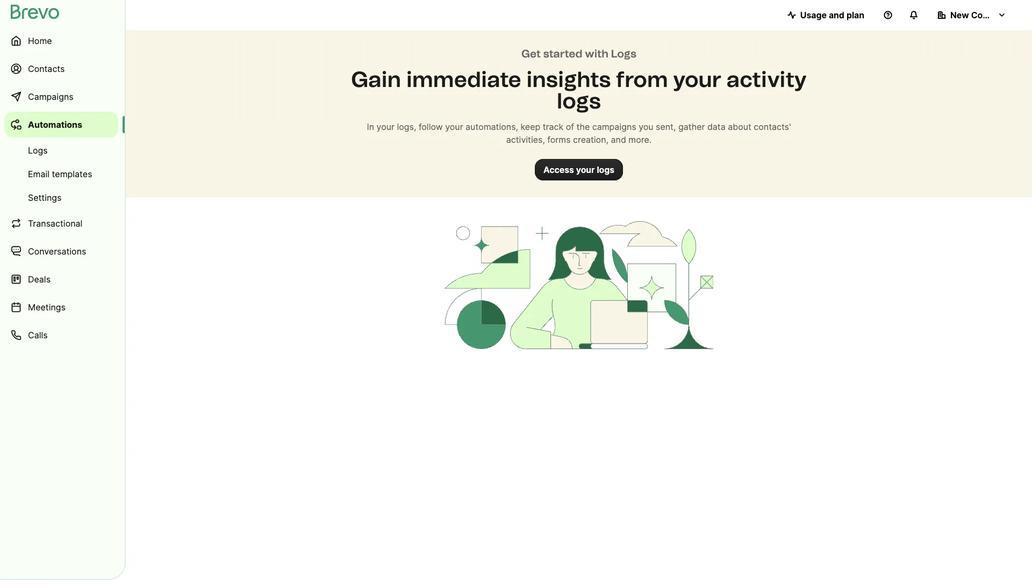 Task type: vqa. For each thing, say whether or not it's contained in the screenshot.
Select A Folder Popup Button
no



Task type: locate. For each thing, give the bounding box(es) containing it.
with
[[585, 47, 609, 60]]

0 horizontal spatial and
[[611, 134, 627, 145]]

the
[[577, 122, 590, 132]]

creation,
[[573, 134, 609, 145]]

logs
[[612, 47, 637, 60], [28, 145, 48, 156]]

usage and plan
[[801, 10, 865, 20]]

0 horizontal spatial logs
[[28, 145, 48, 156]]

automations link
[[4, 112, 118, 138]]

logs up email
[[28, 145, 48, 156]]

logs right with
[[612, 47, 637, 60]]

your right access
[[577, 165, 595, 175]]

email templates
[[28, 169, 92, 180]]

contacts
[[28, 63, 65, 74]]

and inside in your logs, follow your automations, keep track of the campaigns you sent, gather data about contacts' activities, forms creation, and more.
[[611, 134, 627, 145]]

1 vertical spatial logs
[[28, 145, 48, 156]]

started
[[544, 47, 583, 60]]

in your logs, follow your automations, keep track of the campaigns you sent, gather data about contacts' activities, forms creation, and more.
[[367, 122, 792, 145]]

campaigns link
[[4, 84, 118, 110]]

usage and plan button
[[779, 4, 874, 26]]

your
[[674, 67, 722, 93], [377, 122, 395, 132], [446, 122, 464, 132], [577, 165, 595, 175]]

0 vertical spatial logs
[[612, 47, 637, 60]]

logs inside button
[[597, 165, 615, 175]]

deals
[[28, 274, 51, 285]]

email templates link
[[4, 164, 118, 185]]

and left plan
[[829, 10, 845, 20]]

and down campaigns on the right top
[[611, 134, 627, 145]]

1 vertical spatial logs
[[597, 165, 615, 175]]

campaigns
[[28, 91, 73, 102]]

activities,
[[507, 134, 545, 145]]

1 horizontal spatial and
[[829, 10, 845, 20]]

meetings
[[28, 302, 66, 313]]

automations,
[[466, 122, 519, 132]]

in
[[367, 122, 374, 132]]

and
[[829, 10, 845, 20], [611, 134, 627, 145]]

logs
[[557, 88, 601, 114], [597, 165, 615, 175]]

settings
[[28, 193, 62, 203]]

logs down creation,
[[597, 165, 615, 175]]

logs,
[[397, 122, 417, 132]]

logs up the
[[557, 88, 601, 114]]

meetings link
[[4, 295, 118, 321]]

forms
[[548, 134, 571, 145]]

keep
[[521, 122, 541, 132]]

usage
[[801, 10, 827, 20]]

calls link
[[4, 323, 118, 349]]

0 vertical spatial logs
[[557, 88, 601, 114]]

your up gather
[[674, 67, 722, 93]]

templates
[[52, 169, 92, 180]]

1 vertical spatial and
[[611, 134, 627, 145]]

contacts'
[[754, 122, 792, 132]]

new
[[951, 10, 970, 20]]

transactional link
[[4, 211, 118, 237]]

0 vertical spatial and
[[829, 10, 845, 20]]

your inside access your logs button
[[577, 165, 595, 175]]

plan
[[847, 10, 865, 20]]



Task type: describe. For each thing, give the bounding box(es) containing it.
1 horizontal spatial logs
[[612, 47, 637, 60]]

access your logs
[[544, 165, 615, 175]]

logs link
[[4, 140, 118, 161]]

access
[[544, 165, 574, 175]]

email
[[28, 169, 50, 180]]

of
[[566, 122, 575, 132]]

your inside the gain immediate insights from your activity logs
[[674, 67, 722, 93]]

activity
[[727, 67, 807, 93]]

more.
[[629, 134, 652, 145]]

automations
[[28, 119, 82, 130]]

access your logs button
[[535, 159, 624, 181]]

home link
[[4, 28, 118, 54]]

home
[[28, 36, 52, 46]]

campaigns
[[593, 122, 637, 132]]

data
[[708, 122, 726, 132]]

immediate
[[407, 67, 522, 93]]

gain
[[351, 67, 401, 93]]

your right in
[[377, 122, 395, 132]]

get
[[522, 47, 541, 60]]

about
[[729, 122, 752, 132]]

follow
[[419, 122, 443, 132]]

you
[[639, 122, 654, 132]]

get started with logs
[[522, 47, 637, 60]]

gather
[[679, 122, 705, 132]]

conversations link
[[4, 239, 118, 265]]

new company
[[951, 10, 1012, 20]]

sent,
[[656, 122, 676, 132]]

contacts link
[[4, 56, 118, 82]]

track
[[543, 122, 564, 132]]

company
[[972, 10, 1012, 20]]

logs inside the gain immediate insights from your activity logs
[[557, 88, 601, 114]]

deals link
[[4, 267, 118, 293]]

gain immediate insights from your activity logs
[[351, 67, 807, 114]]

and inside button
[[829, 10, 845, 20]]

new company button
[[930, 4, 1016, 26]]

from
[[616, 67, 669, 93]]

insights
[[527, 67, 611, 93]]

settings link
[[4, 187, 118, 209]]

conversations
[[28, 246, 86, 257]]

your right follow
[[446, 122, 464, 132]]

transactional
[[28, 218, 83, 229]]

calls
[[28, 330, 48, 341]]

logs inside "link"
[[28, 145, 48, 156]]



